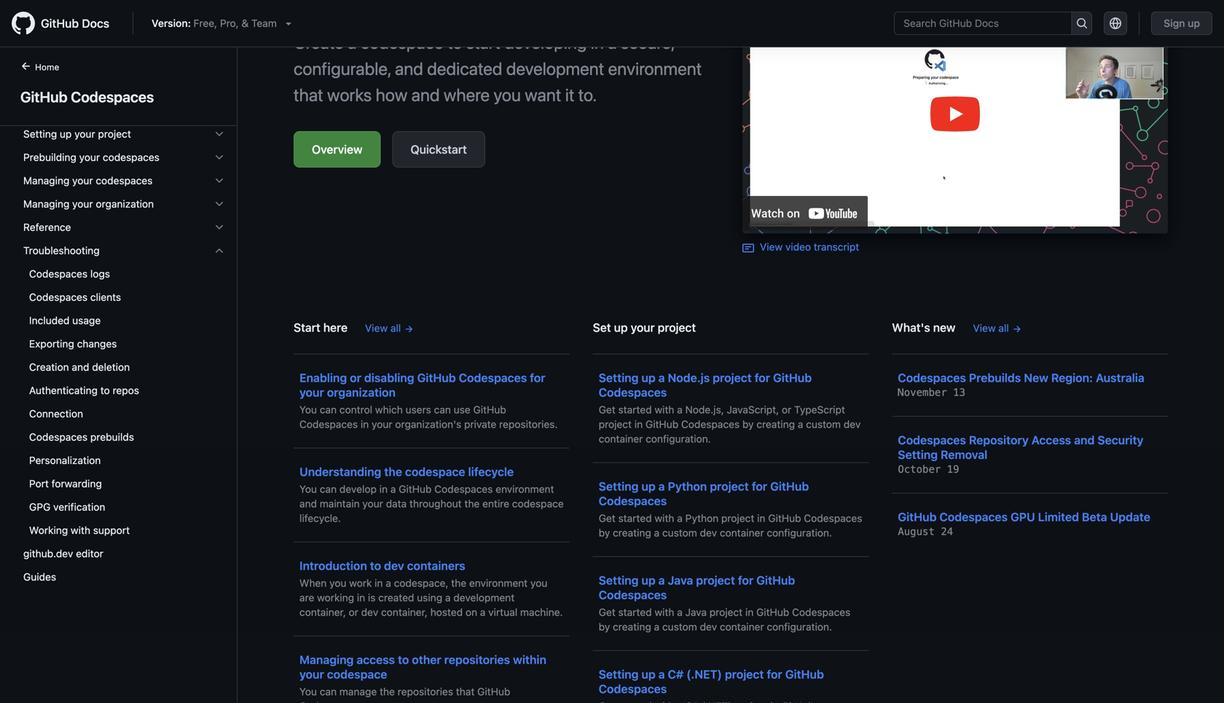 Task type: describe. For each thing, give the bounding box(es) containing it.
environment inside create a codespace to start developing in a secure, configurable, and dedicated development environment that works how and where you want it to.
[[608, 58, 702, 79]]

that inside managing access to other repositories within your codespace you can manage the repositories that github codespaces can access.
[[456, 686, 475, 698]]

1 vertical spatial python
[[685, 512, 719, 524]]

sign up link
[[1152, 12, 1213, 35]]

throughout
[[410, 498, 462, 510]]

usage
[[72, 314, 101, 326]]

sign up
[[1164, 17, 1200, 29]]

creating inside setting up a node.js project for github codespaces get started with a node.js, javascript, or typescript project in github codespaces by creating a custom dev container configuration.
[[757, 418, 795, 430]]

0 vertical spatial python
[[668, 479, 707, 493]]

0 vertical spatial java
[[668, 573, 693, 587]]

here
[[323, 321, 348, 334]]

development inside create a codespace to start developing in a secure, configurable, and dedicated development environment that works how and where you want it to.
[[506, 58, 604, 79]]

your inside managing access to other repositories within your codespace you can manage the repositories that github codespaces can access.
[[299, 667, 324, 681]]

port
[[29, 478, 49, 490]]

github inside understanding the codespace lifecycle you can develop in a github codespaces environment and maintain your data throughout the entire codespace lifecycle.
[[399, 483, 432, 495]]

you inside understanding the codespace lifecycle you can develop in a github codespaces environment and maintain your data throughout the entire codespace lifecycle.
[[299, 483, 317, 495]]

codespace inside create a codespace to start developing in a secure, configurable, and dedicated development environment that works how and where you want it to.
[[360, 32, 444, 52]]

managing for to
[[299, 653, 354, 667]]

Search GitHub Docs search field
[[895, 12, 1071, 34]]

for for enabling or disabling github codespaces for your organization
[[530, 371, 546, 385]]

entire
[[482, 498, 509, 510]]

by for setting up a python project for github codespaces
[[599, 527, 610, 539]]

created
[[378, 592, 414, 604]]

control
[[339, 404, 372, 416]]

started for setting up a python project for github codespaces
[[618, 512, 652, 524]]

in inside the setting up a java project for github codespaces get started with a java project in github codespaces by creating a custom dev container configuration.
[[745, 606, 754, 618]]

by inside setting up a node.js project for github codespaces get started with a node.js, javascript, or typescript project in github codespaces by creating a custom dev container configuration.
[[742, 418, 754, 430]]

overview
[[312, 142, 363, 156]]

personalization link
[[17, 449, 231, 472]]

configuration. for setting up a python project for github codespaces
[[767, 527, 832, 539]]

view all link for what's new
[[973, 321, 1022, 336]]

view all link for start here
[[365, 321, 414, 336]]

support
[[93, 524, 130, 536]]

creation
[[29, 361, 69, 373]]

can left the use
[[434, 404, 451, 416]]

or inside setting up a node.js project for github codespaces get started with a node.js, javascript, or typescript project in github codespaces by creating a custom dev container configuration.
[[782, 404, 792, 416]]

forwarding
[[52, 478, 102, 490]]

codespace inside managing access to other repositories within your codespace you can manage the repositories that github codespaces can access.
[[327, 667, 387, 681]]

to inside authenticating to repos link
[[100, 384, 110, 396]]

setting for setting up your project
[[23, 128, 57, 140]]

when
[[299, 577, 327, 589]]

codespaces inside setting up a c# (.net) project for github codespaces
[[599, 682, 667, 696]]

github.dev editor
[[23, 548, 103, 560]]

setting inside codespaces repository access and security setting removal october 19
[[898, 448, 938, 462]]

what's new
[[892, 321, 956, 334]]

node.js,
[[685, 404, 724, 416]]

start
[[294, 321, 320, 334]]

and inside codespaces repository access and security setting removal october 19
[[1074, 433, 1095, 447]]

for for setting up a python project for github codespaces
[[752, 479, 767, 493]]

verification
[[53, 501, 105, 513]]

container for setting up a java project for github codespaces
[[720, 621, 764, 633]]

sc 9kayk9 0 image for setting up your project
[[214, 128, 225, 140]]

codespaces clients
[[29, 291, 121, 303]]

november 13 element
[[898, 387, 966, 399]]

can down "manage"
[[361, 700, 378, 703]]

create
[[294, 32, 344, 52]]

codespaces inside codespaces prebuilds new region: australia november 13
[[898, 371, 966, 385]]

javascript,
[[727, 404, 779, 416]]

link image
[[743, 242, 754, 254]]

exporting changes link
[[17, 332, 231, 356]]

repos
[[113, 384, 139, 396]]

codespaces for prebuilding your codespaces
[[103, 151, 160, 163]]

set
[[593, 321, 611, 334]]

deletion
[[92, 361, 130, 373]]

github inside setting up a c# (.net) project for github codespaces
[[785, 667, 824, 681]]

beta
[[1082, 510, 1107, 524]]

using
[[417, 592, 442, 604]]

for inside setting up a c# (.net) project for github codespaces
[[767, 667, 782, 681]]

creation and deletion
[[29, 361, 130, 373]]

codespace up throughout
[[405, 465, 465, 479]]

all for new
[[999, 322, 1009, 334]]

australia
[[1096, 371, 1145, 385]]

setting for setting up a node.js project for github codespaces get started with a node.js, javascript, or typescript project in github codespaces by creating a custom dev container configuration.
[[599, 371, 639, 385]]

guides
[[23, 571, 56, 583]]

quickstart
[[411, 142, 467, 156]]

you for managing access to other repositories within your codespace
[[299, 686, 317, 698]]

transcript
[[814, 241, 859, 253]]

triangle down image
[[283, 17, 294, 29]]

all for disabling
[[391, 322, 401, 334]]

prebuilding your codespaces
[[23, 151, 160, 163]]

docs
[[82, 16, 109, 30]]

up for setting up your project
[[60, 128, 72, 140]]

codespaces inside github codespaces gpu limited beta update august 24
[[940, 510, 1008, 524]]

data
[[386, 498, 407, 510]]

logs
[[90, 268, 110, 280]]

october
[[898, 463, 941, 475]]

search image
[[1076, 17, 1088, 29]]

troubleshooting button
[[17, 239, 231, 262]]

connection
[[29, 408, 83, 420]]

maintain
[[320, 498, 360, 510]]

that inside create a codespace to start developing in a secure, configurable, and dedicated development environment that works how and where you want it to.
[[294, 85, 323, 105]]

overview link
[[294, 131, 381, 168]]

within
[[513, 653, 546, 667]]

started for setting up a node.js project for github codespaces
[[618, 404, 652, 416]]

project inside dropdown button
[[98, 128, 131, 140]]

managing your codespaces
[[23, 175, 153, 187]]

typescript
[[794, 404, 845, 416]]

troubleshooting element containing troubleshooting
[[12, 239, 237, 542]]

dev up created
[[384, 559, 404, 573]]

virtual
[[488, 606, 518, 618]]

to inside create a codespace to start developing in a secure, configurable, and dedicated development environment that works how and where you want it to.
[[447, 32, 462, 52]]

what's
[[892, 321, 930, 334]]

or inside introduction to dev containers when you work in a codespace, the environment you are working in is created using a development container, or dev container, hosted on a virtual machine.
[[349, 606, 358, 618]]

editor
[[76, 548, 103, 560]]

codespaces prebuilds new region: australia november 13
[[898, 371, 1145, 399]]

are
[[299, 592, 314, 604]]

home
[[35, 62, 59, 72]]

developing
[[504, 32, 587, 52]]

setting for setting up a python project for github codespaces get started with a python project in github codespaces by creating a custom dev container configuration.
[[599, 479, 639, 493]]

or inside enabling or disabling github codespaces for your organization you can control which users can use github codespaces in your organization's private repositories.
[[350, 371, 361, 385]]

gpu
[[1011, 510, 1035, 524]]

august
[[898, 526, 935, 538]]

setting up a c# (.net) project for github codespaces link
[[599, 655, 863, 703]]

how
[[376, 85, 408, 105]]

version: free, pro, & team
[[152, 17, 277, 29]]

view video transcript link
[[743, 241, 859, 254]]

you inside create a codespace to start developing in a secure, configurable, and dedicated development environment that works how and where you want it to.
[[494, 85, 521, 105]]

included usage
[[29, 314, 101, 326]]

custom inside setting up a node.js project for github codespaces get started with a node.js, javascript, or typescript project in github codespaces by creating a custom dev container configuration.
[[806, 418, 841, 430]]

configurable,
[[294, 58, 391, 79]]

github codespaces link
[[17, 86, 219, 108]]

up for setting up a node.js project for github codespaces get started with a node.js, javascript, or typescript project in github codespaces by creating a custom dev container configuration.
[[642, 371, 656, 385]]

and up how
[[395, 58, 423, 79]]

select language: current language is english image
[[1110, 17, 1122, 29]]

up for setting up a c# (.net) project for github codespaces
[[642, 667, 656, 681]]

to inside managing access to other repositories within your codespace you can manage the repositories that github codespaces can access.
[[398, 653, 409, 667]]

working with support link
[[17, 519, 231, 542]]

access
[[357, 653, 395, 667]]

codespaces repository access and security setting removal october 19
[[898, 433, 1144, 475]]

repositories.
[[499, 418, 558, 430]]

containers
[[407, 559, 465, 573]]

enabling or disabling github codespaces for your organization you can control which users can use github codespaces in your organization's private repositories.
[[299, 371, 558, 430]]

authenticating
[[29, 384, 98, 396]]

can inside understanding the codespace lifecycle you can develop in a github codespaces environment and maintain your data throughout the entire codespace lifecycle.
[[320, 483, 337, 495]]

to inside introduction to dev containers when you work in a codespace, the environment you are working in is created using a development container, or dev container, hosted on a virtual machine.
[[370, 559, 381, 573]]

you for enabling or disabling github codespaces for your organization
[[299, 404, 317, 416]]

and right how
[[411, 85, 440, 105]]

removal
[[941, 448, 988, 462]]

view for codespaces prebuilds new region: australia
[[973, 322, 996, 334]]

codespace,
[[394, 577, 448, 589]]

works
[[327, 85, 372, 105]]

secure,
[[621, 32, 675, 52]]

1 vertical spatial repositories
[[398, 686, 453, 698]]

github.dev editor link
[[17, 542, 231, 565]]

version:
[[152, 17, 191, 29]]

codespaces clients link
[[17, 286, 231, 309]]

managing your organization button
[[17, 192, 231, 216]]

codespaces inside managing access to other repositories within your codespace you can manage the repositories that github codespaces can access.
[[299, 700, 358, 703]]

managing for codespaces
[[23, 175, 69, 187]]

up for set up your project
[[614, 321, 628, 334]]

reference
[[23, 221, 71, 233]]

create a codespace to start developing in a secure, configurable, and dedicated development environment that works how and where you want it to.
[[294, 32, 702, 105]]

users
[[406, 404, 431, 416]]

view all for what's new
[[973, 322, 1009, 334]]

in inside setting up a python project for github codespaces get started with a python project in github codespaces by creating a custom dev container configuration.
[[757, 512, 765, 524]]

can left "control"
[[320, 404, 337, 416]]

personalization
[[29, 454, 101, 466]]

configuration. inside setting up a node.js project for github codespaces get started with a node.js, javascript, or typescript project in github codespaces by creating a custom dev container configuration.
[[646, 433, 711, 445]]



Task type: vqa. For each thing, say whether or not it's contained in the screenshot.


Task type: locate. For each thing, give the bounding box(es) containing it.
creating for setting up a java project for github codespaces
[[613, 621, 651, 633]]

2 all from the left
[[999, 322, 1009, 334]]

1 sc 9kayk9 0 image from the top
[[214, 152, 225, 163]]

can up maintain
[[320, 483, 337, 495]]

august 24 element
[[898, 526, 953, 538]]

3 get from the top
[[599, 606, 616, 618]]

2 vertical spatial started
[[618, 606, 652, 618]]

1 vertical spatial environment
[[496, 483, 554, 495]]

you left "manage"
[[299, 686, 317, 698]]

limited
[[1038, 510, 1079, 524]]

0 horizontal spatial organization
[[96, 198, 154, 210]]

development down developing
[[506, 58, 604, 79]]

managing inside managing access to other repositories within your codespace you can manage the repositories that github codespaces can access.
[[299, 653, 354, 667]]

sc 9kayk9 0 image inside reference dropdown button
[[214, 222, 225, 233]]

with for setting up a node.js project for github codespaces
[[655, 404, 674, 416]]

that
[[294, 85, 323, 105], [456, 686, 475, 698]]

you down enabling
[[299, 404, 317, 416]]

2 started from the top
[[618, 512, 652, 524]]

development up on
[[453, 592, 515, 604]]

codespaces
[[103, 151, 160, 163], [96, 175, 153, 187]]

organization down managing your codespaces dropdown button
[[96, 198, 154, 210]]

2 vertical spatial creating
[[613, 621, 651, 633]]

team
[[251, 17, 277, 29]]

codespaces logs
[[29, 268, 110, 280]]

for inside setting up a python project for github codespaces get started with a python project in github codespaces by creating a custom dev container configuration.
[[752, 479, 767, 493]]

up for setting up a java project for github codespaces get started with a java project in github codespaces by creating a custom dev container configuration.
[[642, 573, 656, 587]]

dev up the setting up a java project for github codespaces get started with a java project in github codespaces by creating a custom dev container configuration.
[[700, 527, 717, 539]]

sc 9kayk9 0 image
[[214, 152, 225, 163], [214, 198, 225, 210]]

port forwarding link
[[17, 472, 231, 496]]

up inside dropdown button
[[60, 128, 72, 140]]

a
[[348, 32, 357, 52], [608, 32, 617, 52], [658, 371, 665, 385], [677, 404, 683, 416], [798, 418, 803, 430], [658, 479, 665, 493], [390, 483, 396, 495], [677, 512, 683, 524], [654, 527, 660, 539], [658, 573, 665, 587], [386, 577, 391, 589], [445, 592, 451, 604], [480, 606, 486, 618], [677, 606, 683, 618], [654, 621, 660, 633], [658, 667, 665, 681]]

0 vertical spatial you
[[299, 404, 317, 416]]

creating inside the setting up a java project for github codespaces get started with a java project in github codespaces by creating a custom dev container configuration.
[[613, 621, 651, 633]]

by for setting up a java project for github codespaces
[[599, 621, 610, 633]]

managing for organization
[[23, 198, 69, 210]]

lifecycle
[[468, 465, 514, 479]]

3 started from the top
[[618, 606, 652, 618]]

setting inside setting up a c# (.net) project for github codespaces
[[599, 667, 639, 681]]

sc 9kayk9 0 image inside troubleshooting dropdown button
[[214, 245, 225, 257]]

organization up "control"
[[327, 385, 396, 399]]

started inside the setting up a java project for github codespaces get started with a java project in github codespaces by creating a custom dev container configuration.
[[618, 606, 652, 618]]

codespace up "manage"
[[327, 667, 387, 681]]

c#
[[668, 667, 684, 681]]

environment for lifecycle
[[496, 483, 554, 495]]

codespaces logs link
[[17, 262, 231, 286]]

1 horizontal spatial view
[[760, 241, 783, 253]]

in inside enabling or disabling github codespaces for your organization you can control which users can use github codespaces in your organization's private repositories.
[[361, 418, 369, 430]]

view all link up prebuilds in the bottom of the page
[[973, 321, 1022, 336]]

repositories down on
[[444, 653, 510, 667]]

can
[[320, 404, 337, 416], [434, 404, 451, 416], [320, 483, 337, 495], [320, 686, 337, 698], [361, 700, 378, 703]]

github inside managing access to other repositories within your codespace you can manage the repositories that github codespaces can access.
[[477, 686, 510, 698]]

codespaces down prebuilding your codespaces dropdown button
[[96, 175, 153, 187]]

dedicated
[[427, 58, 502, 79]]

get for setting up a python project for github codespaces
[[599, 512, 616, 524]]

sc 9kayk9 0 image inside managing your organization dropdown button
[[214, 198, 225, 210]]

1 vertical spatial container
[[720, 527, 764, 539]]

codespaces inside understanding the codespace lifecycle you can develop in a github codespaces environment and maintain your data throughout the entire codespace lifecycle.
[[434, 483, 493, 495]]

get for setting up a node.js project for github codespaces
[[599, 404, 616, 416]]

new
[[933, 321, 956, 334]]

2 sc 9kayk9 0 image from the top
[[214, 198, 225, 210]]

container, down working
[[299, 606, 346, 618]]

2 vertical spatial environment
[[469, 577, 528, 589]]

0 horizontal spatial all
[[391, 322, 401, 334]]

0 vertical spatial or
[[350, 371, 361, 385]]

view all link up disabling
[[365, 321, 414, 336]]

the
[[384, 465, 402, 479], [465, 498, 480, 510], [451, 577, 466, 589], [380, 686, 395, 698]]

a inside understanding the codespace lifecycle you can develop in a github codespaces environment and maintain your data throughout the entire codespace lifecycle.
[[390, 483, 396, 495]]

the inside managing access to other repositories within your codespace you can manage the repositories that github codespaces can access.
[[380, 686, 395, 698]]

to up work
[[370, 559, 381, 573]]

2 container, from the left
[[381, 606, 428, 618]]

view right here
[[365, 322, 388, 334]]

for for setting up a node.js project for github codespaces
[[755, 371, 770, 385]]

2 troubleshooting element from the top
[[12, 262, 237, 542]]

managing inside dropdown button
[[23, 175, 69, 187]]

1 horizontal spatial all
[[999, 322, 1009, 334]]

up for setting up a python project for github codespaces get started with a python project in github codespaces by creating a custom dev container configuration.
[[642, 479, 656, 493]]

1 vertical spatial creating
[[613, 527, 651, 539]]

1 sc 9kayk9 0 image from the top
[[214, 128, 225, 140]]

introduction to dev containers when you work in a codespace, the environment you are working in is created using a development container, or dev container, hosted on a virtual machine.
[[299, 559, 563, 618]]

want
[[525, 85, 561, 105]]

sc 9kayk9 0 image inside managing your codespaces dropdown button
[[214, 175, 225, 187]]

environment up entire
[[496, 483, 554, 495]]

codespace right entire
[[512, 498, 564, 510]]

0 vertical spatial by
[[742, 418, 754, 430]]

get inside the setting up a java project for github codespaces get started with a java project in github codespaces by creating a custom dev container configuration.
[[599, 606, 616, 618]]

node.js
[[668, 371, 710, 385]]

codespaces inside dropdown button
[[103, 151, 160, 163]]

you left want
[[494, 85, 521, 105]]

1 view all from the left
[[365, 322, 401, 334]]

machine.
[[520, 606, 563, 618]]

1 vertical spatial development
[[453, 592, 515, 604]]

development
[[506, 58, 604, 79], [453, 592, 515, 604]]

3 sc 9kayk9 0 image from the top
[[214, 222, 225, 233]]

setting up a node.js project for github codespaces get started with a node.js, javascript, or typescript project in github codespaces by creating a custom dev container configuration.
[[599, 371, 861, 445]]

other
[[412, 653, 441, 667]]

port forwarding
[[29, 478, 102, 490]]

custom for setting up a python project for github codespaces
[[662, 527, 697, 539]]

managing your codespaces button
[[17, 169, 231, 192]]

you up working
[[329, 577, 346, 589]]

sc 9kayk9 0 image for codespaces
[[214, 152, 225, 163]]

to left repos
[[100, 384, 110, 396]]

you up lifecycle.
[[299, 483, 317, 495]]

can left "manage"
[[320, 686, 337, 698]]

3 you from the top
[[299, 686, 317, 698]]

exporting
[[29, 338, 74, 350]]

repositories up access.
[[398, 686, 453, 698]]

managing up reference
[[23, 198, 69, 210]]

repository
[[969, 433, 1029, 447]]

1 vertical spatial by
[[599, 527, 610, 539]]

managing
[[23, 175, 69, 187], [23, 198, 69, 210], [299, 653, 354, 667]]

get for setting up a java project for github codespaces
[[599, 606, 616, 618]]

quickstart link
[[392, 131, 485, 168]]

1 vertical spatial managing
[[23, 198, 69, 210]]

organization inside dropdown button
[[96, 198, 154, 210]]

4 sc 9kayk9 0 image from the top
[[214, 245, 225, 257]]

working with support
[[29, 524, 130, 536]]

project inside setting up a c# (.net) project for github codespaces
[[725, 667, 764, 681]]

2 vertical spatial you
[[299, 686, 317, 698]]

0 vertical spatial get
[[599, 404, 616, 416]]

to.
[[578, 85, 597, 105]]

where
[[444, 85, 490, 105]]

you up machine. on the left of page
[[530, 577, 547, 589]]

new
[[1024, 371, 1049, 385]]

custom inside setting up a python project for github codespaces get started with a python project in github codespaces by creating a custom dev container configuration.
[[662, 527, 697, 539]]

prebuilds
[[90, 431, 134, 443]]

codespaces for managing your codespaces
[[96, 175, 153, 187]]

dev inside setting up a python project for github codespaces get started with a python project in github codespaces by creating a custom dev container configuration.
[[700, 527, 717, 539]]

included
[[29, 314, 70, 326]]

1 get from the top
[[599, 404, 616, 416]]

or
[[350, 371, 361, 385], [782, 404, 792, 416], [349, 606, 358, 618]]

1 vertical spatial codespaces
[[96, 175, 153, 187]]

for inside enabling or disabling github codespaces for your organization you can control which users can use github codespaces in your organization's private repositories.
[[530, 371, 546, 385]]

1 vertical spatial that
[[456, 686, 475, 698]]

for
[[530, 371, 546, 385], [755, 371, 770, 385], [752, 479, 767, 493], [738, 573, 754, 587], [767, 667, 782, 681]]

by inside setting up a python project for github codespaces get started with a python project in github codespaces by creating a custom dev container configuration.
[[599, 527, 610, 539]]

1 horizontal spatial you
[[494, 85, 521, 105]]

on
[[466, 606, 477, 618]]

github inside github codespaces gpu limited beta update august 24
[[898, 510, 937, 524]]

custom inside the setting up a java project for github codespaces get started with a java project in github codespaces by creating a custom dev container configuration.
[[662, 621, 697, 633]]

october 19 element
[[898, 463, 959, 475]]

environment inside introduction to dev containers when you work in a codespace, the environment you are working in is created using a development container, or dev container, hosted on a virtual machine.
[[469, 577, 528, 589]]

prebuilding
[[23, 151, 76, 163]]

included usage link
[[17, 309, 231, 332]]

0 horizontal spatial view all link
[[365, 321, 414, 336]]

in inside setting up a node.js project for github codespaces get started with a node.js, javascript, or typescript project in github codespaces by creating a custom dev container configuration.
[[635, 418, 643, 430]]

sc 9kayk9 0 image for troubleshooting
[[214, 245, 225, 257]]

start here
[[294, 321, 348, 334]]

1 view all link from the left
[[365, 321, 414, 336]]

start
[[466, 32, 500, 52]]

0 vertical spatial custom
[[806, 418, 841, 430]]

dev up (.net)
[[700, 621, 717, 633]]

1 troubleshooting element from the top
[[12, 239, 237, 542]]

1 vertical spatial you
[[299, 483, 317, 495]]

free,
[[194, 17, 217, 29]]

manage
[[339, 686, 377, 698]]

started
[[618, 404, 652, 416], [618, 512, 652, 524], [618, 606, 652, 618]]

sc 9kayk9 0 image inside prebuilding your codespaces dropdown button
[[214, 152, 225, 163]]

by inside the setting up a java project for github codespaces get started with a java project in github codespaces by creating a custom dev container configuration.
[[599, 621, 610, 633]]

setting up a python project for github codespaces get started with a python project in github codespaces by creating a custom dev container configuration.
[[599, 479, 862, 539]]

github docs link
[[12, 12, 121, 35]]

the up data
[[384, 465, 402, 479]]

github codespaces element
[[0, 12, 238, 702]]

development inside introduction to dev containers when you work in a codespace, the environment you are working in is created using a development container, or dev container, hosted on a virtual machine.
[[453, 592, 515, 604]]

view all right here
[[365, 322, 401, 334]]

1 started from the top
[[618, 404, 652, 416]]

2 view all link from the left
[[973, 321, 1022, 336]]

container inside the setting up a java project for github codespaces get started with a java project in github codespaces by creating a custom dev container configuration.
[[720, 621, 764, 633]]

0 horizontal spatial you
[[329, 577, 346, 589]]

0 horizontal spatial view
[[365, 322, 388, 334]]

up for sign up
[[1188, 17, 1200, 29]]

0 vertical spatial development
[[506, 58, 604, 79]]

the up access.
[[380, 686, 395, 698]]

up inside setting up a c# (.net) project for github codespaces
[[642, 667, 656, 681]]

and inside understanding the codespace lifecycle you can develop in a github codespaces environment and maintain your data throughout the entire codespace lifecycle.
[[299, 498, 317, 510]]

managing your organization
[[23, 198, 154, 210]]

and right access at the bottom right of page
[[1074, 433, 1095, 447]]

configuration.
[[646, 433, 711, 445], [767, 527, 832, 539], [767, 621, 832, 633]]

up inside setting up a python project for github codespaces get started with a python project in github codespaces by creating a custom dev container configuration.
[[642, 479, 656, 493]]

view all for start here
[[365, 322, 401, 334]]

0 vertical spatial codespaces
[[103, 151, 160, 163]]

1 vertical spatial configuration.
[[767, 527, 832, 539]]

set up your project
[[593, 321, 696, 334]]

is
[[368, 592, 376, 604]]

1 container, from the left
[[299, 606, 346, 618]]

codespaces inside codespaces repository access and security setting removal october 19
[[898, 433, 966, 447]]

codespaces prebuilds link
[[17, 426, 231, 449]]

you inside enabling or disabling github codespaces for your organization you can control which users can use github codespaces in your organization's private repositories.
[[299, 404, 317, 416]]

security
[[1098, 433, 1144, 447]]

sc 9kayk9 0 image for managing your codespaces
[[214, 175, 225, 187]]

0 vertical spatial environment
[[608, 58, 702, 79]]

2 vertical spatial custom
[[662, 621, 697, 633]]

0 horizontal spatial view all
[[365, 322, 401, 334]]

managing up "manage"
[[299, 653, 354, 667]]

1 horizontal spatial organization
[[327, 385, 396, 399]]

environment for containers
[[469, 577, 528, 589]]

setting
[[23, 128, 57, 140], [599, 371, 639, 385], [898, 448, 938, 462], [599, 479, 639, 493], [599, 573, 639, 587], [599, 667, 639, 681]]

started inside setting up a python project for github codespaces get started with a python project in github codespaces by creating a custom dev container configuration.
[[618, 512, 652, 524]]

github codespaces gpu limited beta update august 24
[[898, 510, 1151, 538]]

0 vertical spatial repositories
[[444, 653, 510, 667]]

java
[[668, 573, 693, 587], [685, 606, 707, 618]]

view right link icon
[[760, 241, 783, 253]]

configuration. inside the setting up a java project for github codespaces get started with a java project in github codespaces by creating a custom dev container configuration.
[[767, 621, 832, 633]]

1 vertical spatial java
[[685, 606, 707, 618]]

up inside setting up a node.js project for github codespaces get started with a node.js, javascript, or typescript project in github codespaces by creating a custom dev container configuration.
[[642, 371, 656, 385]]

to up dedicated
[[447, 32, 462, 52]]

view
[[760, 241, 783, 253], [365, 322, 388, 334], [973, 322, 996, 334]]

python
[[668, 479, 707, 493], [685, 512, 719, 524]]

2 horizontal spatial you
[[530, 577, 547, 589]]

1 horizontal spatial view all
[[973, 322, 1009, 334]]

up
[[1188, 17, 1200, 29], [60, 128, 72, 140], [614, 321, 628, 334], [642, 371, 656, 385], [642, 479, 656, 493], [642, 573, 656, 587], [642, 667, 656, 681]]

dev down typescript
[[844, 418, 861, 430]]

home link
[[15, 60, 83, 75]]

container inside setting up a node.js project for github codespaces get started with a node.js, javascript, or typescript project in github codespaces by creating a custom dev container configuration.
[[599, 433, 643, 445]]

guides link
[[17, 565, 231, 589]]

all up prebuilds in the bottom of the page
[[999, 322, 1009, 334]]

view all right new
[[973, 322, 1009, 334]]

dev inside the setting up a java project for github codespaces get started with a java project in github codespaces by creating a custom dev container configuration.
[[700, 621, 717, 633]]

with inside setting up a node.js project for github codespaces get started with a node.js, javascript, or typescript project in github codespaces by creating a custom dev container configuration.
[[655, 404, 674, 416]]

managing inside dropdown button
[[23, 198, 69, 210]]

exporting changes
[[29, 338, 117, 350]]

to left other
[[398, 653, 409, 667]]

1 vertical spatial organization
[[327, 385, 396, 399]]

creating inside setting up a python project for github codespaces get started with a python project in github codespaces by creating a custom dev container configuration.
[[613, 527, 651, 539]]

pro,
[[220, 17, 239, 29]]

0 vertical spatial started
[[618, 404, 652, 416]]

0 vertical spatial configuration.
[[646, 433, 711, 445]]

with for setting up a java project for github codespaces
[[655, 606, 674, 618]]

the inside introduction to dev containers when you work in a codespace, the environment you are working in is created using a development container, or dev container, hosted on a virtual machine.
[[451, 577, 466, 589]]

setting inside setting up a node.js project for github codespaces get started with a node.js, javascript, or typescript project in github codespaces by creating a custom dev container configuration.
[[599, 371, 639, 385]]

2 get from the top
[[599, 512, 616, 524]]

a inside setting up a c# (.net) project for github codespaces
[[658, 667, 665, 681]]

environment down secure,
[[608, 58, 702, 79]]

get inside setting up a node.js project for github codespaces get started with a node.js, javascript, or typescript project in github codespaces by creating a custom dev container configuration.
[[599, 404, 616, 416]]

0 vertical spatial that
[[294, 85, 323, 105]]

setting for setting up a java project for github codespaces get started with a java project in github codespaces by creating a custom dev container configuration.
[[599, 573, 639, 587]]

container for setting up a python project for github codespaces
[[720, 527, 764, 539]]

container,
[[299, 606, 346, 618], [381, 606, 428, 618]]

1 vertical spatial get
[[599, 512, 616, 524]]

creating
[[757, 418, 795, 430], [613, 527, 651, 539], [613, 621, 651, 633]]

view all
[[365, 322, 401, 334], [973, 322, 1009, 334]]

all up disabling
[[391, 322, 401, 334]]

troubleshooting element containing codespaces logs
[[12, 262, 237, 542]]

get inside setting up a python project for github codespaces get started with a python project in github codespaces by creating a custom dev container configuration.
[[599, 512, 616, 524]]

setting up your project button
[[17, 122, 231, 146]]

container inside setting up a python project for github codespaces get started with a python project in github codespaces by creating a custom dev container configuration.
[[720, 527, 764, 539]]

0 vertical spatial organization
[[96, 198, 154, 210]]

custom for setting up a java project for github codespaces
[[662, 621, 697, 633]]

0 vertical spatial sc 9kayk9 0 image
[[214, 152, 225, 163]]

2 vertical spatial managing
[[299, 653, 354, 667]]

1 horizontal spatial container,
[[381, 606, 428, 618]]

the left entire
[[465, 498, 480, 510]]

setting inside dropdown button
[[23, 128, 57, 140]]

or down working
[[349, 606, 358, 618]]

clients
[[90, 291, 121, 303]]

2 vertical spatial get
[[599, 606, 616, 618]]

view for enabling or disabling github codespaces for your organization
[[365, 322, 388, 334]]

develop
[[339, 483, 377, 495]]

configuration. for setting up a java project for github codespaces
[[767, 621, 832, 633]]

codespaces inside dropdown button
[[96, 175, 153, 187]]

2 vertical spatial configuration.
[[767, 621, 832, 633]]

0 horizontal spatial that
[[294, 85, 323, 105]]

1 you from the top
[[299, 404, 317, 416]]

codespaces down setting up your project dropdown button in the top left of the page
[[103, 151, 160, 163]]

with inside the github codespaces element
[[71, 524, 90, 536]]

environment inside understanding the codespace lifecycle you can develop in a github codespaces environment and maintain your data throughout the entire codespace lifecycle.
[[496, 483, 554, 495]]

with inside the setting up a java project for github codespaces get started with a java project in github codespaces by creating a custom dev container configuration.
[[655, 606, 674, 618]]

sc 9kayk9 0 image for reference
[[214, 222, 225, 233]]

organization inside enabling or disabling github codespaces for your organization you can control which users can use github codespaces in your organization's private repositories.
[[327, 385, 396, 399]]

and inside the github codespaces element
[[72, 361, 89, 373]]

with for setting up a python project for github codespaces
[[655, 512, 674, 524]]

1 vertical spatial started
[[618, 512, 652, 524]]

dev inside setting up a node.js project for github codespaces get started with a node.js, javascript, or typescript project in github codespaces by creating a custom dev container configuration.
[[844, 418, 861, 430]]

in inside understanding the codespace lifecycle you can develop in a github codespaces environment and maintain your data throughout the entire codespace lifecycle.
[[379, 483, 388, 495]]

2 you from the top
[[299, 483, 317, 495]]

2 vertical spatial container
[[720, 621, 764, 633]]

for for setting up a java project for github codespaces
[[738, 573, 754, 587]]

environment up virtual on the left of page
[[469, 577, 528, 589]]

or up "control"
[[350, 371, 361, 385]]

started inside setting up a node.js project for github codespaces get started with a node.js, javascript, or typescript project in github codespaces by creating a custom dev container configuration.
[[618, 404, 652, 416]]

and up lifecycle.
[[299, 498, 317, 510]]

your inside understanding the codespace lifecycle you can develop in a github codespaces environment and maintain your data throughout the entire codespace lifecycle.
[[362, 498, 383, 510]]

understanding the codespace lifecycle you can develop in a github codespaces environment and maintain your data throughout the entire codespace lifecycle.
[[299, 465, 564, 524]]

environment
[[608, 58, 702, 79], [496, 483, 554, 495], [469, 577, 528, 589]]

0 vertical spatial creating
[[757, 418, 795, 430]]

sc 9kayk9 0 image
[[214, 128, 225, 140], [214, 175, 225, 187], [214, 222, 225, 233], [214, 245, 225, 257]]

sc 9kayk9 0 image for organization
[[214, 198, 225, 210]]

hosted
[[430, 606, 463, 618]]

up inside 'link'
[[1188, 17, 1200, 29]]

up inside the setting up a java project for github codespaces get started with a java project in github codespaces by creating a custom dev container configuration.
[[642, 573, 656, 587]]

you
[[299, 404, 317, 416], [299, 483, 317, 495], [299, 686, 317, 698]]

prebuilding your codespaces button
[[17, 146, 231, 169]]

organization's
[[395, 418, 461, 430]]

2 horizontal spatial view
[[973, 322, 996, 334]]

&
[[241, 17, 249, 29]]

2 vertical spatial by
[[599, 621, 610, 633]]

lifecycle.
[[299, 512, 341, 524]]

0 vertical spatial managing
[[23, 175, 69, 187]]

1 horizontal spatial that
[[456, 686, 475, 698]]

setting inside setting up a python project for github codespaces get started with a python project in github codespaces by creating a custom dev container configuration.
[[599, 479, 639, 493]]

in inside create a codespace to start developing in a secure, configurable, and dedicated development environment that works how and where you want it to.
[[591, 32, 604, 52]]

1 vertical spatial custom
[[662, 527, 697, 539]]

24
[[941, 526, 953, 538]]

codespace up how
[[360, 32, 444, 52]]

for inside setting up a node.js project for github codespaces get started with a node.js, javascript, or typescript project in github codespaces by creating a custom dev container configuration.
[[755, 371, 770, 385]]

managing down prebuilding
[[23, 175, 69, 187]]

sc 9kayk9 0 image inside setting up your project dropdown button
[[214, 128, 225, 140]]

view inside "view video transcript" link
[[760, 241, 783, 253]]

2 vertical spatial or
[[349, 606, 358, 618]]

1 vertical spatial sc 9kayk9 0 image
[[214, 198, 225, 210]]

setting inside the setting up a java project for github codespaces get started with a java project in github codespaces by creating a custom dev container configuration.
[[599, 573, 639, 587]]

None search field
[[894, 12, 1092, 35]]

configuration. inside setting up a python project for github codespaces get started with a python project in github codespaces by creating a custom dev container configuration.
[[767, 527, 832, 539]]

and up authenticating to repos
[[72, 361, 89, 373]]

2 sc 9kayk9 0 image from the top
[[214, 175, 225, 187]]

setting for setting up a c# (.net) project for github codespaces
[[599, 667, 639, 681]]

with inside setting up a python project for github codespaces get started with a python project in github codespaces by creating a custom dev container configuration.
[[655, 512, 674, 524]]

view right new
[[973, 322, 996, 334]]

0 vertical spatial container
[[599, 433, 643, 445]]

container, down created
[[381, 606, 428, 618]]

2 view all from the left
[[973, 322, 1009, 334]]

the down containers
[[451, 577, 466, 589]]

started for setting up a java project for github codespaces
[[618, 606, 652, 618]]

1 horizontal spatial view all link
[[973, 321, 1022, 336]]

dev down 'is'
[[361, 606, 378, 618]]

0 horizontal spatial container,
[[299, 606, 346, 618]]

1 all from the left
[[391, 322, 401, 334]]

which
[[375, 404, 403, 416]]

troubleshooting element
[[12, 239, 237, 542], [12, 262, 237, 542]]

creating for setting up a python project for github codespaces
[[613, 527, 651, 539]]

1 vertical spatial or
[[782, 404, 792, 416]]

or left typescript
[[782, 404, 792, 416]]



